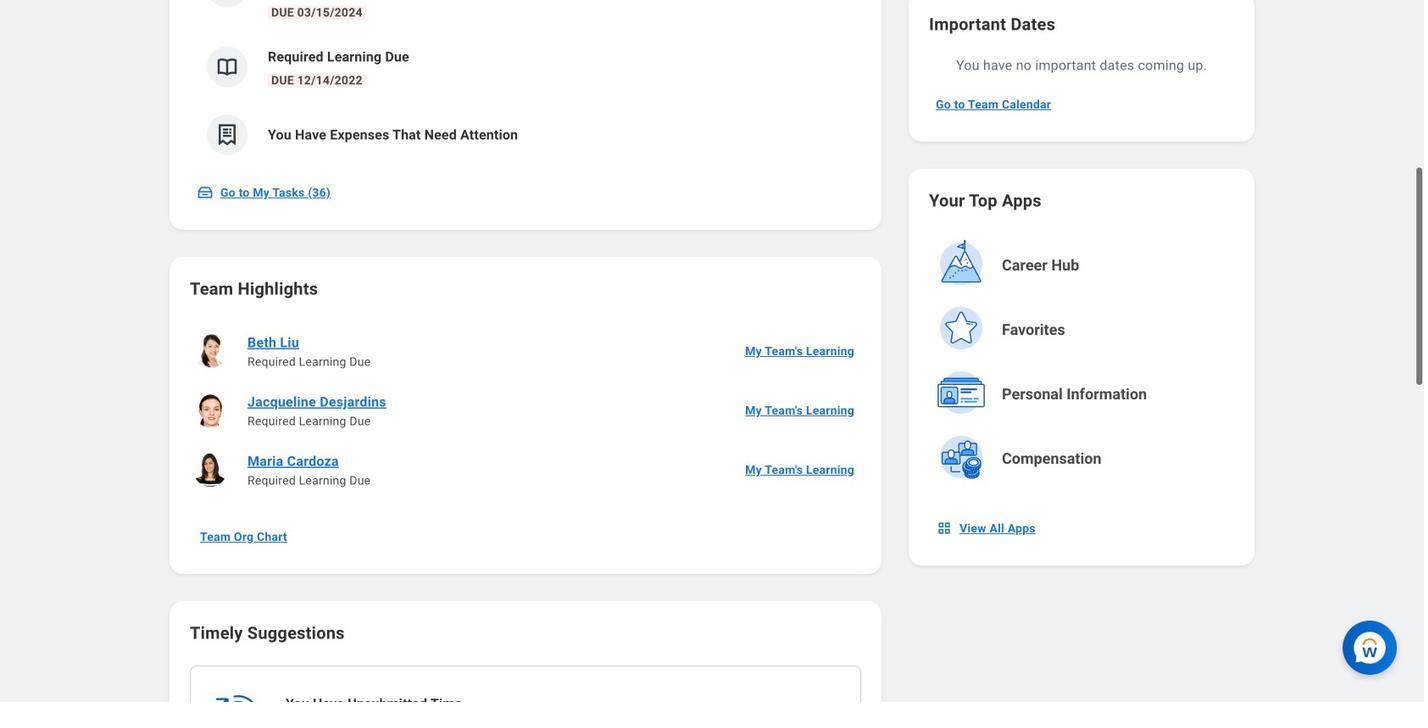 Task type: vqa. For each thing, say whether or not it's contained in the screenshot.
nbox "icon"
yes



Task type: locate. For each thing, give the bounding box(es) containing it.
dashboard expenses image
[[215, 122, 240, 148]]

1 vertical spatial list
[[190, 321, 862, 500]]

book open image
[[215, 54, 240, 80]]

0 vertical spatial list
[[190, 0, 862, 169]]

list
[[190, 0, 862, 169], [190, 321, 862, 500]]

2 list from the top
[[190, 321, 862, 500]]

inbox image
[[197, 184, 214, 201]]



Task type: describe. For each thing, give the bounding box(es) containing it.
nbox image
[[936, 520, 953, 537]]

1 list from the top
[[190, 0, 862, 169]]



